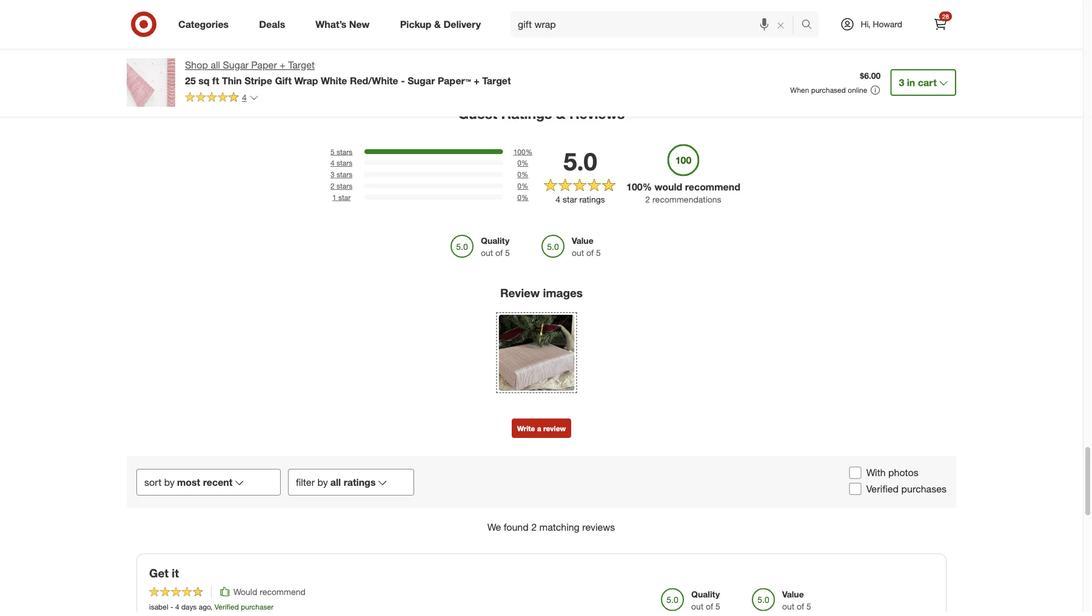 Task type: vqa. For each thing, say whether or not it's contained in the screenshot.


Task type: describe. For each thing, give the bounding box(es) containing it.
0 for 2 stars
[[518, 181, 522, 190]]

would recommend
[[234, 586, 306, 597]]

1 horizontal spatial sugar
[[408, 75, 435, 86]]

by for sort by
[[164, 476, 175, 488]]

0 horizontal spatial value
[[572, 236, 594, 246]]

recent
[[203, 476, 233, 488]]

Verified purchases checkbox
[[850, 483, 862, 495]]

images
[[543, 286, 583, 300]]

would
[[234, 586, 257, 597]]

0 horizontal spatial +
[[280, 59, 286, 71]]

1 horizontal spatial quality
[[692, 589, 720, 599]]

1 vertical spatial value out of 5
[[783, 589, 812, 612]]

get
[[149, 566, 169, 580]]

1 vertical spatial +
[[474, 75, 480, 86]]

write a review button
[[512, 419, 572, 438]]

online
[[848, 86, 868, 95]]

stars for 4 stars
[[337, 158, 353, 168]]

shop all sugar paper + target 25 sq ft thin stripe gift wrap white red/white - sugar paper™ + target
[[185, 59, 511, 86]]

search
[[796, 19, 826, 31]]

it
[[172, 566, 179, 580]]

5.0
[[564, 147, 598, 176]]

% for 3 stars
[[522, 170, 529, 179]]

3 in cart
[[900, 76, 938, 88]]

new
[[349, 18, 370, 30]]

image of 25 sq ft thin stripe gift wrap white red/white - sugar paper™ + target image
[[127, 58, 175, 107]]

we found 2 matching reviews
[[488, 521, 616, 533]]

0 vertical spatial sugar
[[223, 59, 249, 71]]

deals link
[[249, 11, 301, 38]]

1 horizontal spatial &
[[556, 105, 566, 122]]

sort
[[144, 476, 162, 488]]

white
[[321, 75, 347, 86]]

$6.00
[[861, 70, 881, 81]]

delivery
[[444, 18, 481, 30]]

ratings
[[502, 105, 552, 122]]

most
[[177, 476, 200, 488]]

what's new link
[[305, 11, 385, 38]]

purchases
[[902, 483, 947, 495]]

paper
[[251, 59, 277, 71]]

0 % for 3 stars
[[518, 170, 529, 179]]

write
[[517, 424, 535, 433]]

paper™
[[438, 75, 471, 86]]

0 vertical spatial quality out of 5
[[481, 236, 510, 258]]

3 for 3 in cart
[[900, 76, 905, 88]]

pickup & delivery
[[400, 18, 481, 30]]

categories link
[[168, 11, 244, 38]]

2 sponsored link from the left
[[258, 0, 357, 20]]

what's
[[316, 18, 347, 30]]

when purchased online
[[791, 86, 868, 95]]

2 inside '100 % would recommend 2 recommendations'
[[646, 194, 651, 205]]

with
[[867, 467, 886, 479]]

% for 4 stars
[[522, 158, 529, 168]]

reviews
[[570, 105, 625, 122]]

1 sponsored link from the left
[[134, 0, 234, 18]]

recommendations
[[653, 194, 722, 205]]

0 vertical spatial target
[[288, 59, 315, 71]]

28
[[943, 12, 950, 20]]

review images
[[501, 286, 583, 300]]

write a review
[[517, 424, 566, 433]]

3 in cart for 25 sq ft thin stripe gift wrap white red/white - sugar paper™ + target element
[[900, 76, 938, 88]]

4 link
[[185, 92, 259, 105]]

sq
[[199, 75, 210, 86]]

reviews
[[583, 521, 616, 533]]

found
[[504, 521, 529, 533]]

3 sponsored link from the left
[[505, 0, 605, 20]]

would
[[655, 181, 683, 193]]

stars for 2 stars
[[337, 181, 353, 190]]

With photos checkbox
[[850, 467, 862, 479]]

recommend inside '100 % would recommend 2 recommendations'
[[685, 181, 741, 193]]

sort by most recent
[[144, 476, 233, 488]]

% for 1 star
[[522, 193, 529, 202]]

100 %
[[514, 147, 533, 156]]

ft
[[212, 75, 219, 86]]

1 vertical spatial value
[[783, 589, 804, 599]]

all inside "shop all sugar paper + target 25 sq ft thin stripe gift wrap white red/white - sugar paper™ + target"
[[211, 59, 220, 71]]

100 for 100 % would recommend 2 recommendations
[[627, 181, 643, 193]]

100 for 100 %
[[514, 147, 526, 156]]

stars for 3 stars
[[337, 170, 353, 179]]

isabel - 4 days ago , verified purchaser
[[149, 602, 274, 611]]

1 horizontal spatial verified
[[867, 483, 899, 495]]

guest review image 1 of 1, zoom in image
[[499, 315, 575, 391]]

filter
[[296, 476, 315, 488]]

ago
[[199, 602, 211, 611]]

with photos
[[867, 467, 919, 479]]

photos
[[889, 467, 919, 479]]

4 for 4 stars
[[331, 158, 335, 168]]

gift
[[275, 75, 292, 86]]



Task type: locate. For each thing, give the bounding box(es) containing it.
&
[[434, 18, 441, 30], [556, 105, 566, 122]]

deals
[[259, 18, 285, 30]]

0 vertical spatial ratings
[[580, 194, 605, 205]]

all up ft
[[211, 59, 220, 71]]

0 % for 1 star
[[518, 193, 529, 202]]

4 for 4
[[242, 92, 247, 103]]

guest
[[458, 105, 498, 122]]

1 vertical spatial all
[[331, 476, 341, 488]]

- right red/white
[[401, 75, 405, 86]]

4 0 % from the top
[[518, 193, 529, 202]]

matching
[[540, 521, 580, 533]]

1 horizontal spatial 2
[[532, 521, 537, 533]]

3 stars from the top
[[337, 170, 353, 179]]

,
[[211, 602, 213, 611]]

in
[[908, 76, 916, 88]]

by for filter by
[[318, 476, 328, 488]]

1 vertical spatial 100
[[627, 181, 643, 193]]

100 down ratings
[[514, 147, 526, 156]]

+ up gift
[[280, 59, 286, 71]]

star down 5.0
[[563, 194, 577, 205]]

1 horizontal spatial value out of 5
[[783, 589, 812, 612]]

1 vertical spatial target
[[483, 75, 511, 86]]

- inside "shop all sugar paper + target 25 sq ft thin stripe gift wrap white red/white - sugar paper™ + target"
[[401, 75, 405, 86]]

4 stars
[[331, 158, 353, 168]]

0 horizontal spatial quality out of 5
[[481, 236, 510, 258]]

1 0 from the top
[[518, 158, 522, 168]]

& right 'pickup'
[[434, 18, 441, 30]]

0 vertical spatial 2
[[331, 181, 335, 190]]

sponsored
[[134, 9, 170, 18], [629, 9, 665, 18], [753, 9, 789, 18], [258, 11, 294, 20], [505, 11, 541, 20]]

% for 5 stars
[[526, 147, 533, 156]]

target
[[288, 59, 315, 71], [483, 75, 511, 86]]

guest ratings & reviews
[[458, 105, 625, 122]]

value out of 5
[[572, 236, 601, 258], [783, 589, 812, 612]]

by
[[164, 476, 175, 488], [318, 476, 328, 488]]

review
[[501, 286, 540, 300]]

4 for 4 star ratings
[[556, 194, 561, 205]]

stars
[[337, 147, 353, 156], [337, 158, 353, 168], [337, 170, 353, 179], [337, 181, 353, 190]]

0 horizontal spatial 2
[[331, 181, 335, 190]]

4 sponsored link from the left
[[629, 0, 729, 18]]

0 % for 2 stars
[[518, 181, 529, 190]]

0 horizontal spatial 100
[[514, 147, 526, 156]]

verified right ,
[[215, 602, 239, 611]]

0 horizontal spatial sugar
[[223, 59, 249, 71]]

2 up 1
[[331, 181, 335, 190]]

1 vertical spatial &
[[556, 105, 566, 122]]

what's new
[[316, 18, 370, 30]]

1 vertical spatial 2
[[646, 194, 651, 205]]

1 star
[[333, 193, 351, 202]]

5 stars
[[331, 147, 353, 156]]

100 inside '100 % would recommend 2 recommendations'
[[627, 181, 643, 193]]

recommend
[[685, 181, 741, 193], [260, 586, 306, 597]]

1 horizontal spatial by
[[318, 476, 328, 488]]

search button
[[796, 11, 826, 40]]

0 vertical spatial -
[[401, 75, 405, 86]]

4 star ratings
[[556, 194, 605, 205]]

by right sort
[[164, 476, 175, 488]]

wrap
[[294, 75, 318, 86]]

0 vertical spatial verified
[[867, 483, 899, 495]]

star
[[339, 193, 351, 202], [563, 194, 577, 205]]

red/white
[[350, 75, 399, 86]]

3 down 4 stars
[[331, 170, 335, 179]]

0 vertical spatial 100
[[514, 147, 526, 156]]

1 vertical spatial sugar
[[408, 75, 435, 86]]

+ right the paper™
[[474, 75, 480, 86]]

-
[[401, 75, 405, 86], [170, 602, 173, 611]]

0 horizontal spatial recommend
[[260, 586, 306, 597]]

What can we help you find? suggestions appear below search field
[[511, 11, 805, 38]]

0 %
[[518, 158, 529, 168], [518, 170, 529, 179], [518, 181, 529, 190], [518, 193, 529, 202]]

hi,
[[861, 19, 871, 29]]

3
[[900, 76, 905, 88], [331, 170, 335, 179]]

star right 1
[[339, 193, 351, 202]]

quality
[[481, 236, 510, 246], [692, 589, 720, 599]]

0 horizontal spatial verified
[[215, 602, 239, 611]]

0 vertical spatial quality
[[481, 236, 510, 246]]

1 horizontal spatial quality out of 5
[[692, 589, 721, 612]]

5
[[331, 147, 335, 156], [506, 248, 510, 258], [597, 248, 601, 258], [716, 601, 721, 612], [807, 601, 812, 612]]

a
[[537, 424, 542, 433]]

0 horizontal spatial 3
[[331, 170, 335, 179]]

0
[[518, 158, 522, 168], [518, 170, 522, 179], [518, 181, 522, 190], [518, 193, 522, 202]]

star for 1
[[339, 193, 351, 202]]

ratings
[[580, 194, 605, 205], [344, 476, 376, 488]]

2 horizontal spatial 2
[[646, 194, 651, 205]]

verified purchases
[[867, 483, 947, 495]]

shop
[[185, 59, 208, 71]]

all right filter
[[331, 476, 341, 488]]

2 by from the left
[[318, 476, 328, 488]]

3 0 from the top
[[518, 181, 522, 190]]

& right ratings
[[556, 105, 566, 122]]

0 vertical spatial value out of 5
[[572, 236, 601, 258]]

% for 2 stars
[[522, 181, 529, 190]]

stars for 5 stars
[[337, 147, 353, 156]]

pickup & delivery link
[[390, 11, 496, 38]]

0 for 1 star
[[518, 193, 522, 202]]

cart
[[919, 76, 938, 88]]

0 horizontal spatial ratings
[[344, 476, 376, 488]]

100 left would
[[627, 181, 643, 193]]

isabel
[[149, 602, 168, 611]]

0 horizontal spatial all
[[211, 59, 220, 71]]

5 sponsored link from the left
[[753, 0, 853, 18]]

review
[[544, 424, 566, 433]]

ratings right filter
[[344, 476, 376, 488]]

0 horizontal spatial target
[[288, 59, 315, 71]]

2 left recommendations
[[646, 194, 651, 205]]

25
[[185, 75, 196, 86]]

we
[[488, 521, 501, 533]]

0 vertical spatial &
[[434, 18, 441, 30]]

get it
[[149, 566, 179, 580]]

value
[[572, 236, 594, 246], [783, 589, 804, 599]]

3 left 'in'
[[900, 76, 905, 88]]

stars up 4 stars
[[337, 147, 353, 156]]

0 vertical spatial value
[[572, 236, 594, 246]]

3 stars
[[331, 170, 353, 179]]

0 vertical spatial +
[[280, 59, 286, 71]]

target up guest
[[483, 75, 511, 86]]

1 0 % from the top
[[518, 158, 529, 168]]

2 0 from the top
[[518, 170, 522, 179]]

purchaser
[[241, 602, 274, 611]]

recommend up recommendations
[[685, 181, 741, 193]]

2 right found
[[532, 521, 537, 533]]

stars down 4 stars
[[337, 170, 353, 179]]

thin
[[222, 75, 242, 86]]

filter by all ratings
[[296, 476, 376, 488]]

1 vertical spatial -
[[170, 602, 173, 611]]

1 vertical spatial quality
[[692, 589, 720, 599]]

28 link
[[928, 11, 955, 38]]

1 stars from the top
[[337, 147, 353, 156]]

0 for 4 stars
[[518, 158, 522, 168]]

0 horizontal spatial &
[[434, 18, 441, 30]]

purchased
[[812, 86, 846, 95]]

out
[[481, 248, 493, 258], [572, 248, 584, 258], [692, 601, 704, 612], [783, 601, 795, 612]]

verified
[[867, 483, 899, 495], [215, 602, 239, 611]]

1 vertical spatial quality out of 5
[[692, 589, 721, 612]]

1 horizontal spatial 100
[[627, 181, 643, 193]]

verified down with
[[867, 483, 899, 495]]

0 horizontal spatial star
[[339, 193, 351, 202]]

1 horizontal spatial +
[[474, 75, 480, 86]]

1 by from the left
[[164, 476, 175, 488]]

stripe
[[245, 75, 272, 86]]

1 horizontal spatial value
[[783, 589, 804, 599]]

howard
[[874, 19, 903, 29]]

sugar left the paper™
[[408, 75, 435, 86]]

1 vertical spatial recommend
[[260, 586, 306, 597]]

1 horizontal spatial -
[[401, 75, 405, 86]]

3 0 % from the top
[[518, 181, 529, 190]]

target up wrap on the top left of the page
[[288, 59, 315, 71]]

1 horizontal spatial ratings
[[580, 194, 605, 205]]

1 horizontal spatial recommend
[[685, 181, 741, 193]]

by right filter
[[318, 476, 328, 488]]

0 vertical spatial recommend
[[685, 181, 741, 193]]

3 for 3 stars
[[331, 170, 335, 179]]

2
[[331, 181, 335, 190], [646, 194, 651, 205], [532, 521, 537, 533]]

categories
[[178, 18, 229, 30]]

4 inside 'link'
[[242, 92, 247, 103]]

sugar up the thin
[[223, 59, 249, 71]]

star for 4
[[563, 194, 577, 205]]

1 vertical spatial 3
[[331, 170, 335, 179]]

4 0 from the top
[[518, 193, 522, 202]]

hi, howard
[[861, 19, 903, 29]]

2 vertical spatial 2
[[532, 521, 537, 533]]

1
[[333, 193, 337, 202]]

+
[[280, 59, 286, 71], [474, 75, 480, 86]]

1 vertical spatial verified
[[215, 602, 239, 611]]

0 for 3 stars
[[518, 170, 522, 179]]

0 % for 4 stars
[[518, 158, 529, 168]]

stars up 1 star
[[337, 181, 353, 190]]

100 % would recommend 2 recommendations
[[627, 181, 741, 205]]

0 horizontal spatial quality
[[481, 236, 510, 246]]

when
[[791, 86, 810, 95]]

1 horizontal spatial target
[[483, 75, 511, 86]]

0 horizontal spatial value out of 5
[[572, 236, 601, 258]]

2 0 % from the top
[[518, 170, 529, 179]]

% inside '100 % would recommend 2 recommendations'
[[643, 181, 652, 193]]

4
[[242, 92, 247, 103], [331, 158, 335, 168], [556, 194, 561, 205], [175, 602, 179, 611]]

1 horizontal spatial all
[[331, 476, 341, 488]]

2 stars
[[331, 181, 353, 190]]

ratings down 5.0
[[580, 194, 605, 205]]

0 vertical spatial 3
[[900, 76, 905, 88]]

1 horizontal spatial star
[[563, 194, 577, 205]]

0 horizontal spatial by
[[164, 476, 175, 488]]

0 vertical spatial all
[[211, 59, 220, 71]]

4 stars from the top
[[337, 181, 353, 190]]

days
[[181, 602, 197, 611]]

0 horizontal spatial -
[[170, 602, 173, 611]]

1 vertical spatial ratings
[[344, 476, 376, 488]]

2 stars from the top
[[337, 158, 353, 168]]

stars up 3 stars
[[337, 158, 353, 168]]

100
[[514, 147, 526, 156], [627, 181, 643, 193]]

pickup
[[400, 18, 432, 30]]

1 horizontal spatial 3
[[900, 76, 905, 88]]

- right isabel
[[170, 602, 173, 611]]

recommend up purchaser
[[260, 586, 306, 597]]



